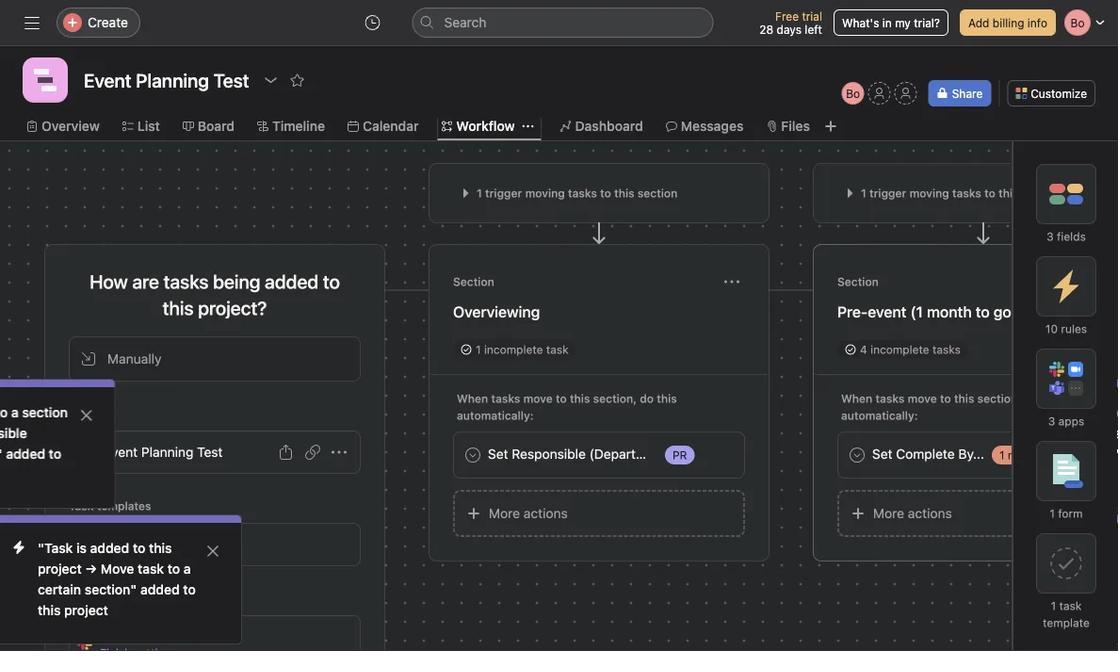 Task type: vqa. For each thing, say whether or not it's contained in the screenshot.
the top Project
yes



Task type: describe. For each thing, give the bounding box(es) containing it.
files link
[[766, 116, 810, 137]]

what's
[[842, 16, 879, 29]]

incomplete for overviewing
[[484, 343, 543, 356]]

certain
[[38, 582, 81, 597]]

add tab image
[[823, 119, 838, 134]]

move
[[101, 561, 134, 577]]

is
[[76, 540, 87, 556]]

"task
[[38, 540, 73, 556]]

template
[[1043, 616, 1090, 629]]

do for overviewing
[[640, 392, 654, 405]]

set for set complete by...
[[872, 446, 893, 462]]

form
[[1058, 507, 1083, 520]]

share button
[[929, 80, 991, 106]]

2 vertical spatial added
[[140, 582, 180, 597]]

4
[[860, 343, 867, 356]]

set for set responsible (department) pr
[[488, 446, 508, 462]]

search
[[444, 15, 487, 30]]

bo
[[846, 87, 860, 100]]

0 horizontal spatial apps
[[133, 592, 160, 605]]

event planning test
[[104, 444, 223, 460]]

manually
[[107, 351, 162, 366]]

overview link
[[26, 116, 100, 137]]

10
[[1046, 322, 1058, 335]]

more actions button for pre-event (1 month to go)
[[838, 490, 1118, 537]]

responsible
[[512, 446, 586, 462]]

create
[[88, 15, 128, 30]]

event
[[104, 444, 138, 460]]

move for pre-event (1 month to go)
[[908, 392, 937, 405]]

1 trigger moving tasks to this section button for pre-event (1 month to go)
[[838, 180, 1118, 206]]

tab actions image
[[522, 121, 534, 132]]

1 incomplete task
[[476, 343, 569, 356]]

these
[[100, 592, 130, 605]]

section"
[[85, 582, 137, 597]]

event planning test button
[[69, 431, 361, 474]]

planning
[[141, 444, 194, 460]]

more actions for overviewing
[[489, 505, 568, 521]]

overviewing button
[[453, 295, 745, 329]]

3 for 3 apps
[[1048, 415, 1055, 428]]

timeline
[[272, 118, 325, 134]]

do for pre-event (1 month to go)
[[1024, 392, 1038, 405]]

customize
[[1031, 87, 1087, 100]]

more actions for pre-event (1 month to go)
[[873, 505, 952, 521]]

customize button
[[1007, 80, 1096, 106]]

a
[[184, 561, 191, 577]]

my
[[895, 16, 911, 29]]

search button
[[412, 8, 714, 38]]

complete
[[896, 446, 955, 462]]

1 trigger moving tasks to this section for overviewing
[[477, 187, 678, 200]]

event
[[868, 303, 907, 321]]

pre-
[[838, 303, 868, 321]]

add to starred image
[[290, 73, 305, 88]]

more actions button for overviewing
[[453, 490, 745, 537]]

moving for pre-event (1 month to go)
[[910, 187, 949, 200]]

billing
[[993, 16, 1025, 29]]

task templates
[[69, 499, 151, 513]]

copy form link image
[[305, 445, 320, 460]]

forms
[[69, 407, 103, 420]]

actions for overviewing
[[524, 505, 568, 521]]

3 for 3 fields
[[1047, 230, 1054, 243]]

when for overviewing
[[457, 392, 488, 405]]

fun
[[159, 537, 182, 552]]

3 fields
[[1047, 230, 1086, 243]]

trial?
[[914, 16, 940, 29]]

test
[[197, 444, 223, 460]]

slack
[[100, 626, 133, 642]]

set complete by...
[[872, 446, 984, 462]]

calendar
[[363, 118, 419, 134]]

pre-event (1 month to go) button
[[838, 295, 1118, 329]]

1 form
[[1050, 507, 1083, 520]]

trigger for overviewing
[[485, 187, 522, 200]]

timeline image
[[34, 69, 57, 91]]

messages
[[681, 118, 744, 134]]

workflow link
[[441, 116, 515, 137]]

show options image
[[332, 445, 347, 460]]

1 inside 1 task template
[[1051, 599, 1056, 612]]

template
[[100, 537, 156, 552]]

trial
[[802, 9, 822, 23]]

files
[[781, 118, 810, 134]]

board link
[[183, 116, 235, 137]]

incomplete for pre-event (1 month to go)
[[871, 343, 930, 356]]

board
[[198, 118, 235, 134]]

search list box
[[412, 8, 714, 38]]

slack image
[[77, 635, 92, 650]]

how
[[90, 270, 128, 293]]

fields
[[1057, 230, 1086, 243]]

what's in my trial? button
[[834, 9, 949, 36]]

1 horizontal spatial apps
[[1059, 415, 1085, 428]]

more for pre-event (1 month to go)
[[873, 505, 904, 521]]

being
[[213, 270, 260, 293]]

move for overviewing
[[523, 392, 553, 405]]

automatically: for pre-event (1 month to go)
[[841, 409, 918, 422]]

dashboard link
[[560, 116, 643, 137]]

3 apps
[[1048, 415, 1085, 428]]

are
[[132, 270, 159, 293]]

close image
[[45, 408, 60, 423]]

overviewing
[[453, 303, 540, 321]]

this project?
[[163, 297, 267, 319]]

add billing info button
[[960, 9, 1056, 36]]

calendar link
[[348, 116, 419, 137]]

4 incomplete tasks
[[860, 343, 961, 356]]

1 trigger moving tasks to this section button for overviewing
[[453, 180, 745, 206]]



Task type: locate. For each thing, give the bounding box(es) containing it.
automatically: up complete
[[841, 409, 918, 422]]

2 more actions button from the left
[[838, 490, 1118, 537]]

10 rules
[[1046, 322, 1087, 335]]

1 horizontal spatial set
[[872, 446, 893, 462]]

what's in my trial?
[[842, 16, 940, 29]]

to inside button
[[976, 303, 990, 321]]

set left the responsible
[[488, 446, 508, 462]]

added right the these
[[140, 582, 180, 597]]

month
[[927, 303, 972, 321]]

section, up set complete by... button
[[978, 392, 1021, 405]]

0 horizontal spatial move
[[523, 392, 553, 405]]

timeline link
[[257, 116, 325, 137]]

2 more actions from the left
[[873, 505, 952, 521]]

when tasks move to this section, do this automatically: up the responsible
[[457, 392, 677, 422]]

pre-event (1 month to go)
[[838, 303, 1017, 321]]

slack button
[[69, 615, 361, 651]]

0 horizontal spatial set
[[488, 446, 508, 462]]

1 horizontal spatial 1 trigger moving tasks to this section
[[861, 187, 1062, 200]]

1 vertical spatial apps
[[133, 592, 160, 605]]

trigger for pre-event (1 month to go)
[[870, 187, 907, 200]]

1 horizontal spatial more actions
[[873, 505, 952, 521]]

move down the 1 incomplete task
[[523, 392, 553, 405]]

1 horizontal spatial when tasks move to this section, do this automatically:
[[841, 392, 1062, 422]]

from these apps
[[69, 592, 160, 605]]

0 horizontal spatial section
[[638, 187, 678, 200]]

28
[[760, 23, 774, 36]]

1
[[477, 187, 482, 200], [861, 187, 867, 200], [476, 343, 481, 356], [1050, 507, 1055, 520], [1051, 599, 1056, 612]]

section for overviewing
[[638, 187, 678, 200]]

1 vertical spatial 3
[[1048, 415, 1055, 428]]

0 horizontal spatial actions
[[524, 505, 568, 521]]

expand sidebar image
[[24, 15, 40, 30]]

automatically: up the responsible
[[457, 409, 534, 422]]

0 horizontal spatial incomplete
[[484, 343, 543, 356]]

when down 4
[[841, 392, 873, 405]]

2 1 trigger moving tasks to this section button from the left
[[838, 180, 1118, 206]]

2 section from the left
[[1022, 187, 1062, 200]]

1 horizontal spatial 1 trigger moving tasks to this section button
[[838, 180, 1118, 206]]

0 vertical spatial added
[[265, 270, 319, 293]]

2 set from the left
[[872, 446, 893, 462]]

template fun button
[[69, 523, 361, 566]]

1 trigger moving tasks to this section button
[[453, 180, 745, 206], [838, 180, 1118, 206]]

do up set complete by... button
[[1024, 392, 1038, 405]]

do up (department)
[[640, 392, 654, 405]]

more actions button down set responsible (department) pr
[[453, 490, 745, 537]]

0 horizontal spatial section
[[453, 275, 494, 288]]

1 1 trigger moving tasks to this section button from the left
[[453, 180, 745, 206]]

set left complete
[[872, 446, 893, 462]]

project down the section"
[[64, 602, 108, 618]]

more down the responsible
[[489, 505, 520, 521]]

when tasks move to this section, do this automatically: up by...
[[841, 392, 1062, 422]]

when down the 1 incomplete task
[[457, 392, 488, 405]]

moving
[[525, 187, 565, 200], [910, 187, 949, 200]]

1 horizontal spatial section
[[1022, 187, 1062, 200]]

section
[[453, 275, 494, 288], [838, 275, 879, 288]]

1 horizontal spatial added
[[140, 582, 180, 597]]

when tasks move to this section, do this automatically: for overviewing
[[457, 392, 677, 422]]

list link
[[122, 116, 160, 137]]

task down template fun
[[138, 561, 164, 577]]

3 left the fields
[[1047, 230, 1054, 243]]

3 up set complete by... button
[[1048, 415, 1055, 428]]

move
[[523, 392, 553, 405], [908, 392, 937, 405]]

0 horizontal spatial more
[[489, 505, 520, 521]]

task up 'template'
[[1059, 599, 1082, 612]]

1 section, from the left
[[593, 392, 637, 405]]

2 actions from the left
[[908, 505, 952, 521]]

more actions button
[[453, 490, 745, 537], [838, 490, 1118, 537]]

more for overviewing
[[489, 505, 520, 521]]

when
[[457, 392, 488, 405], [841, 392, 873, 405]]

0 horizontal spatial 1 trigger moving tasks to this section
[[477, 187, 678, 200]]

template fun
[[100, 537, 182, 552]]

1 horizontal spatial section,
[[978, 392, 1021, 405]]

1 horizontal spatial trigger
[[870, 187, 907, 200]]

0 vertical spatial project
[[38, 561, 82, 577]]

do
[[640, 392, 654, 405], [1024, 392, 1038, 405]]

3
[[1047, 230, 1054, 243], [1048, 415, 1055, 428]]

0 horizontal spatial do
[[640, 392, 654, 405]]

add billing info
[[968, 16, 1048, 29]]

more
[[489, 505, 520, 521], [873, 505, 904, 521]]

set inside button
[[872, 446, 893, 462]]

more actions down complete
[[873, 505, 952, 521]]

section, for pre-event (1 month to go)
[[978, 392, 1021, 405]]

0 horizontal spatial when tasks move to this section, do this automatically:
[[457, 392, 677, 422]]

(1
[[911, 303, 923, 321]]

automatically: for overviewing
[[457, 409, 534, 422]]

project up certain
[[38, 561, 82, 577]]

1 section from the left
[[453, 275, 494, 288]]

2 horizontal spatial added
[[265, 270, 319, 293]]

section,
[[593, 392, 637, 405], [978, 392, 1021, 405]]

2 trigger from the left
[[870, 187, 907, 200]]

0 horizontal spatial automatically:
[[457, 409, 534, 422]]

apps
[[1059, 415, 1085, 428], [133, 592, 160, 605]]

actions down the responsible
[[524, 505, 568, 521]]

task down overviewing button
[[546, 343, 569, 356]]

1 more from the left
[[489, 505, 520, 521]]

when tasks move to this section, do this automatically:
[[457, 392, 677, 422], [841, 392, 1062, 422]]

section
[[638, 187, 678, 200], [1022, 187, 1062, 200]]

1 move from the left
[[523, 392, 553, 405]]

moving for overviewing
[[525, 187, 565, 200]]

0 horizontal spatial when
[[457, 392, 488, 405]]

1 horizontal spatial section
[[838, 275, 879, 288]]

1 actions from the left
[[524, 505, 568, 521]]

0 horizontal spatial more actions button
[[453, 490, 745, 537]]

2 horizontal spatial task
[[1059, 599, 1082, 612]]

section up 3 fields
[[1022, 187, 1062, 200]]

how are tasks being added to this project?
[[90, 270, 340, 319]]

1 vertical spatial project
[[64, 602, 108, 618]]

section up overviewing
[[453, 275, 494, 288]]

1 1 trigger moving tasks to this section from the left
[[477, 187, 678, 200]]

more section actions image
[[724, 274, 740, 289]]

info
[[1028, 16, 1048, 29]]

2 do from the left
[[1024, 392, 1038, 405]]

0 vertical spatial task
[[546, 343, 569, 356]]

incomplete down overviewing
[[484, 343, 543, 356]]

rules
[[1061, 322, 1087, 335]]

0 horizontal spatial moving
[[525, 187, 565, 200]]

2 when from the left
[[841, 392, 873, 405]]

None text field
[[79, 63, 254, 97]]

from
[[69, 592, 97, 605]]

actions
[[524, 505, 568, 521], [908, 505, 952, 521]]

by...
[[959, 446, 984, 462]]

1 task template
[[1043, 599, 1090, 629]]

1 horizontal spatial incomplete
[[871, 343, 930, 356]]

section up the pre-
[[838, 275, 879, 288]]

dashboard
[[575, 118, 643, 134]]

0 horizontal spatial section,
[[593, 392, 637, 405]]

→
[[85, 561, 97, 577]]

2 when tasks move to this section, do this automatically: from the left
[[841, 392, 1062, 422]]

pr
[[673, 448, 687, 462]]

1 incomplete from the left
[[484, 343, 543, 356]]

incomplete right 4
[[871, 343, 930, 356]]

2 incomplete from the left
[[871, 343, 930, 356]]

1 more actions button from the left
[[453, 490, 745, 537]]

automatically:
[[457, 409, 534, 422], [841, 409, 918, 422]]

added up 'move'
[[90, 540, 129, 556]]

"task is added to this project → move task to a certain section" added to this project
[[38, 540, 196, 618]]

free trial 28 days left
[[760, 9, 822, 36]]

task
[[69, 499, 94, 513]]

more actions down the responsible
[[489, 505, 568, 521]]

templates
[[97, 499, 151, 513]]

0 horizontal spatial trigger
[[485, 187, 522, 200]]

incomplete
[[484, 343, 543, 356], [871, 343, 930, 356]]

1 horizontal spatial more
[[873, 505, 904, 521]]

1 trigger moving tasks to this section for pre-event (1 month to go)
[[861, 187, 1062, 200]]

1 set from the left
[[488, 446, 508, 462]]

section for pre-event (1 month to go)
[[1022, 187, 1062, 200]]

messages link
[[666, 116, 744, 137]]

1 when from the left
[[457, 392, 488, 405]]

1 horizontal spatial do
[[1024, 392, 1038, 405]]

section, for overviewing
[[593, 392, 637, 405]]

1 more actions from the left
[[489, 505, 568, 521]]

1 horizontal spatial automatically:
[[841, 409, 918, 422]]

apps up form
[[1059, 415, 1085, 428]]

0 horizontal spatial task
[[138, 561, 164, 577]]

(department)
[[589, 446, 672, 462]]

added right being in the top of the page
[[265, 270, 319, 293]]

2 more from the left
[[873, 505, 904, 521]]

1 do from the left
[[640, 392, 654, 405]]

0 vertical spatial 3
[[1047, 230, 1054, 243]]

free
[[775, 9, 799, 23]]

1 horizontal spatial more actions button
[[838, 490, 1118, 537]]

share
[[952, 87, 983, 100]]

2 automatically: from the left
[[841, 409, 918, 422]]

when for pre-event (1 month to go)
[[841, 392, 873, 405]]

1 horizontal spatial move
[[908, 392, 937, 405]]

create button
[[57, 8, 140, 38]]

0 horizontal spatial more actions
[[489, 505, 568, 521]]

more actions button down set complete by... button
[[838, 490, 1118, 537]]

this
[[614, 187, 635, 200], [999, 187, 1019, 200], [570, 392, 590, 405], [657, 392, 677, 405], [954, 392, 975, 405], [1041, 392, 1062, 405], [149, 540, 172, 556], [38, 602, 61, 618]]

1 when tasks move to this section, do this automatically: from the left
[[457, 392, 677, 422]]

share form image
[[279, 445, 294, 460]]

show options image
[[263, 73, 278, 88]]

days
[[777, 23, 802, 36]]

in
[[883, 16, 892, 29]]

1 vertical spatial added
[[90, 540, 129, 556]]

add
[[968, 16, 990, 29]]

project
[[38, 561, 82, 577], [64, 602, 108, 618]]

move down "4 incomplete tasks" on the bottom right
[[908, 392, 937, 405]]

added
[[265, 270, 319, 293], [90, 540, 129, 556], [140, 582, 180, 597]]

overview
[[41, 118, 100, 134]]

1 section from the left
[[638, 187, 678, 200]]

0 vertical spatial apps
[[1059, 415, 1085, 428]]

2 1 trigger moving tasks to this section from the left
[[861, 187, 1062, 200]]

when tasks move to this section, do this automatically: for pre-event (1 month to go)
[[841, 392, 1062, 422]]

1 horizontal spatial actions
[[908, 505, 952, 521]]

left
[[805, 23, 822, 36]]

1 horizontal spatial moving
[[910, 187, 949, 200]]

set responsible (department) pr
[[488, 446, 687, 462]]

tasks
[[568, 187, 597, 200], [953, 187, 982, 200], [164, 270, 209, 293], [933, 343, 961, 356], [491, 392, 520, 405], [876, 392, 905, 405]]

actions for pre-event (1 month to go)
[[908, 505, 952, 521]]

2 section from the left
[[838, 275, 879, 288]]

set complete by... button
[[838, 431, 1118, 479]]

list
[[137, 118, 160, 134]]

1 automatically: from the left
[[457, 409, 534, 422]]

0 horizontal spatial added
[[90, 540, 129, 556]]

0 horizontal spatial 1 trigger moving tasks to this section button
[[453, 180, 745, 206]]

task inside "task is added to this project → move task to a certain section" added to this project
[[138, 561, 164, 577]]

history image
[[365, 15, 380, 30]]

2 section, from the left
[[978, 392, 1021, 405]]

1 vertical spatial task
[[138, 561, 164, 577]]

bo button
[[842, 82, 865, 105]]

2 move from the left
[[908, 392, 937, 405]]

close image
[[205, 544, 220, 559]]

1 trigger from the left
[[485, 187, 522, 200]]

section down messages link
[[638, 187, 678, 200]]

1 horizontal spatial when
[[841, 392, 873, 405]]

actions down the set complete by...
[[908, 505, 952, 521]]

1 moving from the left
[[525, 187, 565, 200]]

task inside 1 task template
[[1059, 599, 1082, 612]]

section, up (department)
[[593, 392, 637, 405]]

to inside how are tasks being added to this project?
[[323, 270, 340, 293]]

apps right the these
[[133, 592, 160, 605]]

2 moving from the left
[[910, 187, 949, 200]]

more down complete
[[873, 505, 904, 521]]

go)
[[994, 303, 1017, 321]]

task
[[546, 343, 569, 356], [138, 561, 164, 577], [1059, 599, 1082, 612]]

tasks inside how are tasks being added to this project?
[[164, 270, 209, 293]]

added inside how are tasks being added to this project?
[[265, 270, 319, 293]]

2 vertical spatial task
[[1059, 599, 1082, 612]]

1 horizontal spatial task
[[546, 343, 569, 356]]



